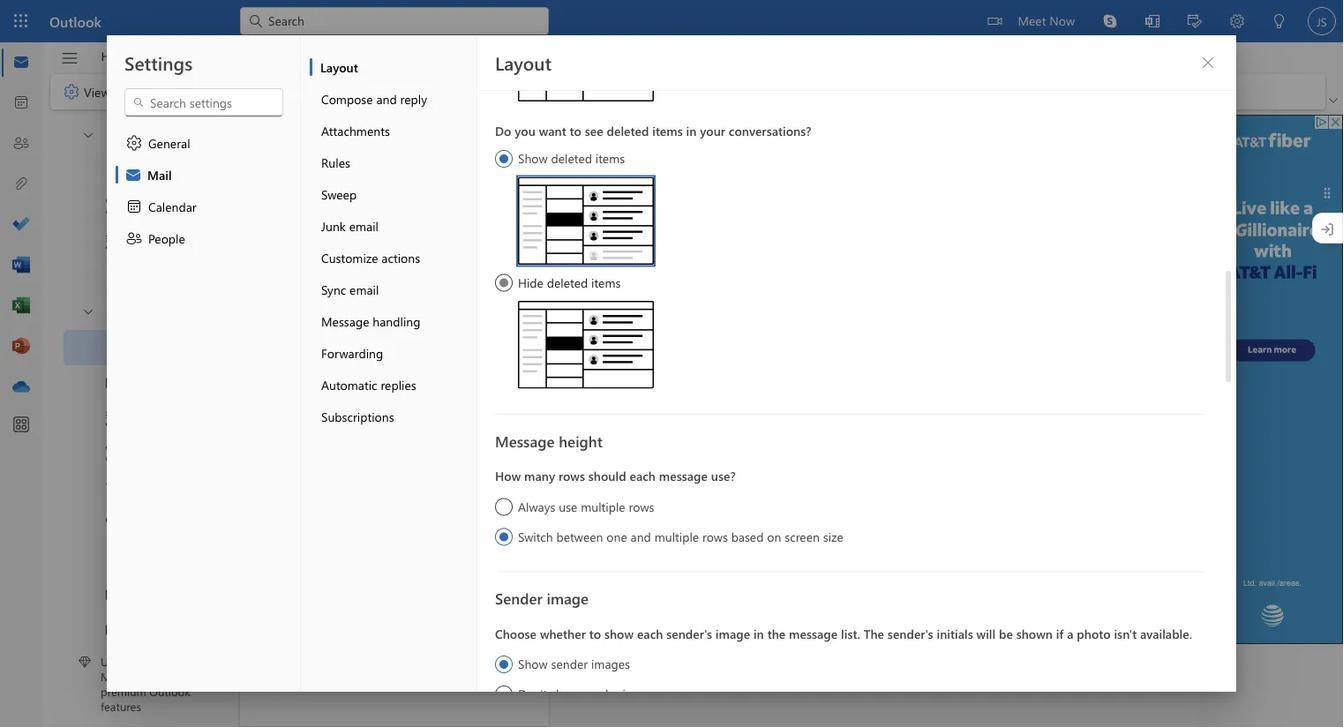 Task type: vqa. For each thing, say whether or not it's contained in the screenshot.
the navigation pane region
no



Task type: locate. For each thing, give the bounding box(es) containing it.
 left folders
[[81, 304, 95, 318]]

outlook inside upgrade to microsoft 365 with premium outlook features
[[149, 684, 190, 699]]

each right should
[[630, 468, 656, 484]]

1 vertical spatial microsoft
[[101, 669, 149, 684]]

and left 'reply' at the top of page
[[376, 90, 397, 107]]

0 horizontal spatial message
[[326, 355, 374, 371]]

tree containing 
[[64, 330, 206, 683]]

2 horizontal spatial rows
[[703, 528, 728, 545]]

microsoft down subscriptions
[[351, 425, 403, 442]]

isn't
[[1114, 625, 1137, 642]]

layout up you
[[495, 50, 552, 75]]

1 horizontal spatial outlook
[[149, 684, 190, 699]]

1 horizontal spatial rows
[[629, 498, 655, 515]]

rows
[[559, 468, 585, 484], [629, 498, 655, 515], [703, 528, 728, 545]]

1 vertical spatial 
[[104, 339, 122, 357]]

 button
[[507, 127, 535, 152]]

document
[[0, 0, 1344, 727]]

 down 
[[104, 586, 122, 604]]

a right if
[[1067, 625, 1074, 642]]

0 horizontal spatial show
[[551, 686, 579, 702]]

1 vertical spatial get
[[286, 390, 305, 406]]

view left settings
[[84, 83, 110, 100]]

0 vertical spatial get
[[251, 175, 270, 192]]

 inside tree item
[[104, 198, 122, 215]]

1 horizontal spatial choose
[[495, 625, 537, 642]]

image
[[547, 588, 589, 609], [716, 625, 750, 642]]

of
[[296, 214, 307, 230]]

attachments
[[321, 122, 390, 139]]

0 vertical spatial image
[[547, 588, 589, 609]]

to inside choose whether to show each sender's image in the message list. the sender's initials will be shown if a photo isn't available. option group
[[589, 625, 601, 642]]

set your advertising preferences image
[[1225, 647, 1239, 661]]

 for 
[[104, 410, 122, 427]]

message inside how many rows should each message use? 'option group'
[[659, 468, 708, 484]]

0 vertical spatial multiple
[[581, 498, 626, 515]]

 left 
[[104, 233, 122, 251]]

settings
[[113, 83, 156, 100]]

and inside how many rows should each message use? 'option group'
[[631, 528, 651, 545]]

 button left favorites
[[72, 118, 102, 151]]

2  button from the top
[[72, 295, 102, 327]]

365 down replies
[[407, 425, 427, 442]]

0 vertical spatial each
[[630, 468, 656, 484]]

2 show from the top
[[518, 656, 548, 672]]

upgrade inside message list 'section'
[[286, 425, 333, 442]]

1 horizontal spatial and
[[631, 528, 651, 545]]

junk email button
[[310, 210, 477, 242]]

show up show sender images
[[605, 625, 634, 642]]

multiple right one at the bottom left
[[655, 528, 699, 545]]

forwarding button
[[310, 337, 477, 369]]

0 vertical spatial outlook
[[49, 11, 101, 30]]

sender down show sender images
[[583, 686, 619, 702]]

1 show from the top
[[518, 150, 548, 166]]

1 vertical spatial items
[[596, 150, 625, 166]]

view inside  view settings
[[84, 83, 110, 100]]

tab list
[[87, 42, 254, 70]]

folders tree item
[[64, 295, 206, 330]]

1 vertical spatial message
[[495, 431, 555, 451]]

0 vertical spatial email
[[349, 218, 379, 234]]

contacts
[[327, 320, 372, 336]]

1 horizontal spatial in
[[754, 625, 764, 642]]

show down show sender images
[[551, 686, 579, 702]]

rows up use
[[559, 468, 585, 484]]

deleted right 'hide' at the top
[[547, 274, 588, 290]]

1 sender's from the left
[[667, 625, 712, 642]]

deleted
[[607, 122, 649, 139], [551, 150, 592, 166], [547, 274, 588, 290]]

deleted down "want"
[[551, 150, 592, 166]]

microsoft for upgrade to microsoft 365 with premium outlook features
[[101, 669, 149, 684]]

layout up compose
[[320, 59, 358, 75]]

sent
[[129, 198, 153, 215]]

choose inside message list 'section'
[[286, 249, 327, 265]]

message for message height
[[495, 431, 555, 451]]

sweep button
[[310, 178, 477, 210]]

switch between one and multiple rows based on screen size
[[518, 528, 844, 545]]

sender's left the
[[667, 625, 712, 642]]

forwarding
[[321, 345, 383, 361]]

show inside option group
[[518, 656, 548, 672]]

1 horizontal spatial your
[[700, 122, 726, 139]]

size
[[823, 528, 844, 545]]

0 horizontal spatial layout
[[320, 59, 358, 75]]

show inside do you want to see deleted items in your conversations? option group
[[518, 150, 548, 166]]

1 vertical spatial view
[[84, 83, 110, 100]]

2 vertical spatial items
[[591, 274, 621, 290]]

in left the
[[754, 625, 764, 642]]

choose down sender at the left bottom
[[495, 625, 537, 642]]

0 horizontal spatial upgrade
[[101, 654, 145, 669]]

 up  at the left of page
[[104, 445, 122, 463]]

sender's right the
[[888, 625, 934, 642]]

1 vertical spatial a
[[1067, 625, 1074, 642]]

 left 
[[104, 162, 122, 180]]

look
[[358, 249, 382, 265]]

view up the search settings 'search field'
[[161, 48, 188, 64]]

layout inside tab panel
[[495, 50, 552, 75]]

1 vertical spatial  button
[[72, 295, 102, 327]]

items for show deleted items
[[596, 150, 625, 166]]

 up  tree item
[[125, 134, 143, 152]]

folders
[[106, 302, 153, 321]]

 inside the favorites tree item
[[81, 128, 95, 142]]

images up don't show sender images at bottom left
[[591, 656, 630, 672]]

 button
[[72, 118, 102, 151], [72, 295, 102, 327]]

1 horizontal spatial inbox
[[302, 126, 338, 145]]

0 vertical spatial 365
[[407, 425, 427, 442]]

message inside choose whether to show each sender's image in the message list. the sender's initials will be shown if a photo isn't available. option group
[[789, 625, 838, 642]]

 sent items
[[104, 198, 186, 215]]

items down see
[[596, 150, 625, 166]]

0 horizontal spatial choose
[[286, 249, 327, 265]]

1 vertical spatial each
[[637, 625, 663, 642]]

word image
[[12, 257, 30, 275]]

 for 
[[104, 445, 122, 463]]

1  from the top
[[81, 128, 95, 142]]

sender
[[495, 588, 543, 609]]

microsoft inside message list 'section'
[[351, 425, 403, 442]]

microsoft for upgrade to microsoft 365
[[351, 425, 403, 442]]

 up 
[[104, 339, 122, 357]]

0 vertical spatial 
[[104, 586, 122, 604]]

general
[[148, 135, 190, 151]]

each
[[630, 468, 656, 484], [637, 625, 663, 642]]

0 horizontal spatial outlook
[[49, 11, 101, 30]]

 button left folders
[[72, 295, 102, 327]]

1 vertical spatial and
[[631, 528, 651, 545]]

 for favorites
[[81, 128, 95, 142]]

outlook inside message list 'section'
[[309, 390, 353, 406]]

2 vertical spatial message
[[789, 625, 838, 642]]

2 vertical spatial outlook
[[149, 684, 190, 699]]

Search settings search field
[[145, 94, 265, 111]]

1 vertical spatial deleted
[[551, 150, 592, 166]]

 inside 'tree'
[[104, 445, 122, 463]]

choose up confirm
[[286, 249, 327, 265]]

available.
[[1141, 625, 1193, 642]]

1 horizontal spatial layout
[[495, 50, 552, 75]]

in left 'conversations?'
[[686, 122, 697, 139]]

tab list containing home
[[87, 42, 254, 70]]

upgrade down get outlook mobile
[[286, 425, 333, 442]]

to down subscriptions
[[337, 425, 348, 442]]

0 vertical spatial in
[[686, 122, 697, 139]]

send a message
[[286, 355, 374, 371]]

0 vertical spatial 
[[81, 128, 95, 142]]

items
[[156, 198, 186, 215]]

2 vertical spatial rows
[[703, 528, 728, 545]]

1 vertical spatial 365
[[152, 669, 170, 684]]

items right 'hide' at the top
[[591, 274, 621, 290]]

0 horizontal spatial inbox
[[129, 163, 159, 179]]

home
[[101, 48, 134, 64]]

dialog
[[0, 0, 1344, 727]]

do you want to see deleted items in your conversations?
[[495, 122, 812, 139]]

choose for choose whether to show each sender's image in the message list. the sender's initials will be shown if a photo isn't available.
[[495, 625, 537, 642]]

0 horizontal spatial rows
[[559, 468, 585, 484]]

rules
[[321, 154, 350, 170]]

don't show sender images
[[518, 686, 662, 702]]

your left 'conversations?'
[[700, 122, 726, 139]]


[[528, 178, 538, 189]]

0 vertical spatial show
[[605, 625, 634, 642]]

to left see
[[570, 122, 582, 139]]

automatic replies
[[321, 376, 416, 393]]

attachments button
[[310, 115, 477, 147]]

1  button from the top
[[72, 118, 102, 151]]

0 vertical spatial 
[[104, 233, 122, 251]]

0 vertical spatial 
[[104, 162, 122, 180]]

message up many
[[495, 431, 555, 451]]

0 vertical spatial view
[[161, 48, 188, 64]]


[[1201, 56, 1216, 70]]

1 vertical spatial 
[[81, 304, 95, 318]]

 inside settings tab list
[[125, 134, 143, 152]]

1 vertical spatial your
[[330, 249, 355, 265]]

inbox down " general"
[[129, 163, 159, 179]]

multiple
[[581, 498, 626, 515], [655, 528, 699, 545]]

items right see
[[653, 122, 683, 139]]

inbox inside 'inbox '
[[302, 126, 338, 145]]

1 horizontal spatial upgrade
[[286, 425, 333, 442]]

outlook inside banner
[[49, 11, 101, 30]]

1 vertical spatial image
[[716, 625, 750, 642]]

to right whether
[[589, 625, 601, 642]]

2 sender's from the left
[[888, 625, 934, 642]]


[[104, 551, 122, 568]]

1 vertical spatial in
[[754, 625, 764, 642]]

hide
[[518, 274, 544, 290]]

 inside tree item
[[104, 162, 122, 180]]

complete
[[320, 214, 371, 230]]

0 vertical spatial 
[[63, 83, 80, 101]]

to left with
[[148, 654, 158, 669]]

and right one at the bottom left
[[631, 528, 651, 545]]

365 for upgrade to microsoft 365 with premium outlook features
[[152, 669, 170, 684]]

mail image
[[12, 54, 30, 72]]

message down time
[[321, 313, 369, 329]]

message left use?
[[659, 468, 708, 484]]

application
[[0, 0, 1344, 727]]

 general
[[125, 134, 190, 152]]

between
[[557, 528, 603, 545]]

rows down how many rows should each message use?
[[629, 498, 655, 515]]

choose whether to show each sender's image in the message list. the sender's initials will be shown if a photo isn't available. option group
[[495, 621, 1203, 706]]

microsoft inside upgrade to microsoft 365 with premium outlook features
[[101, 669, 149, 684]]

 left 
[[104, 198, 122, 215]]

0 horizontal spatial view
[[84, 83, 110, 100]]

1 horizontal spatial sender's
[[888, 625, 934, 642]]

1 vertical spatial email
[[350, 281, 379, 297]]

365 inside message list 'section'
[[407, 425, 427, 442]]

1 vertical spatial show
[[518, 656, 548, 672]]

 down 
[[63, 83, 80, 101]]

each up don't show sender images at bottom left
[[637, 625, 663, 642]]

choose inside option group
[[495, 625, 537, 642]]

2 horizontal spatial message
[[789, 625, 838, 642]]

reply
[[400, 90, 427, 107]]

1 horizontal spatial view
[[161, 48, 188, 64]]

 for folders
[[81, 304, 95, 318]]

0 horizontal spatial in
[[686, 122, 697, 139]]

features
[[101, 699, 141, 714]]

in
[[686, 122, 697, 139], [754, 625, 764, 642]]

1 vertical spatial inbox
[[129, 163, 159, 179]]

0 vertical spatial items
[[653, 122, 683, 139]]

1 vertical spatial 
[[104, 621, 122, 639]]

each inside option group
[[637, 625, 663, 642]]

1 horizontal spatial show
[[605, 625, 634, 642]]

switch
[[518, 528, 553, 545]]

1 vertical spatial 
[[104, 410, 122, 427]]

 tree item
[[64, 224, 206, 260]]

365 left with
[[152, 669, 170, 684]]

2  from the top
[[104, 410, 122, 427]]

sender down whether
[[551, 656, 588, 672]]

1  from the top
[[104, 162, 122, 180]]

 button
[[519, 169, 547, 198]]

compose and reply
[[321, 90, 427, 107]]

view
[[161, 48, 188, 64], [84, 83, 110, 100]]

1 vertical spatial choose
[[495, 625, 537, 642]]

1 horizontal spatial a
[[1067, 625, 1074, 642]]

1 horizontal spatial multiple
[[655, 528, 699, 545]]

you
[[515, 122, 536, 139]]

 button inside folders tree item
[[72, 295, 102, 327]]


[[132, 96, 145, 109]]

inbox up rules
[[302, 126, 338, 145]]

outlook up 
[[49, 11, 101, 30]]

image left the
[[716, 625, 750, 642]]

1 vertical spatial images
[[623, 686, 662, 702]]

0 horizontal spatial 365
[[152, 669, 170, 684]]

0 horizontal spatial a
[[317, 355, 323, 371]]

excel image
[[12, 297, 30, 315]]

1 vertical spatial multiple
[[655, 528, 699, 545]]

0 horizontal spatial your
[[330, 249, 355, 265]]

items for hide deleted items
[[591, 274, 621, 290]]

get left started
[[251, 175, 270, 192]]

2  from the top
[[81, 304, 95, 318]]


[[104, 586, 122, 604], [104, 621, 122, 639]]

message for message handling
[[321, 313, 369, 329]]

upgrade up premium
[[101, 654, 145, 669]]

 tree item
[[64, 189, 206, 224]]

each inside 'option group'
[[630, 468, 656, 484]]

automatic
[[321, 376, 377, 393]]

dialog containing settings
[[0, 0, 1344, 727]]

1 horizontal spatial 365
[[407, 425, 427, 442]]

onedrive image
[[12, 379, 30, 396]]

1 horizontal spatial message
[[495, 431, 555, 451]]

more apps image
[[12, 417, 30, 434]]

 inbox
[[104, 162, 159, 180]]

email for sync email
[[350, 281, 379, 297]]

image up whether
[[547, 588, 589, 609]]

0 horizontal spatial 
[[63, 83, 80, 101]]

1 horizontal spatial image
[[716, 625, 750, 642]]

 inside folders tree item
[[81, 304, 95, 318]]

365 inside upgrade to microsoft 365 with premium outlook features
[[152, 669, 170, 684]]

0 vertical spatial show
[[518, 150, 548, 166]]

1 horizontal spatial get
[[286, 390, 305, 406]]

0 horizontal spatial sender's
[[667, 625, 712, 642]]

outlook right premium
[[149, 684, 190, 699]]

0 vertical spatial  button
[[72, 118, 102, 151]]

email
[[349, 218, 379, 234], [350, 281, 379, 297]]

started
[[274, 175, 313, 192]]

items
[[653, 122, 683, 139], [596, 150, 625, 166], [591, 274, 621, 290]]

outlook up subscriptions
[[309, 390, 353, 406]]

6
[[310, 214, 317, 230]]

1  from the top
[[104, 233, 122, 251]]

your inside option group
[[700, 122, 726, 139]]

deleted right see
[[607, 122, 649, 139]]

message inside button
[[321, 313, 369, 329]]

1 vertical spatial rows
[[629, 498, 655, 515]]

message up automatic
[[326, 355, 374, 371]]

 button inside the favorites tree item
[[72, 118, 102, 151]]

layout heading
[[495, 50, 552, 75]]

1 vertical spatial message
[[659, 468, 708, 484]]


[[125, 198, 143, 215]]

0 vertical spatial choose
[[286, 249, 327, 265]]

your
[[700, 122, 726, 139], [330, 249, 355, 265]]

and
[[376, 90, 397, 107], [631, 528, 651, 545]]

get for get outlook mobile
[[286, 390, 305, 406]]

layout tab panel
[[478, 0, 1237, 727]]

junk email
[[321, 218, 379, 234]]

images down show sender images
[[623, 686, 662, 702]]

message inside message list 'section'
[[326, 355, 374, 371]]

0 vertical spatial 
[[104, 198, 122, 215]]

show for show deleted items
[[518, 150, 548, 166]]

message inside layout tab panel
[[495, 431, 555, 451]]

upgrade inside upgrade to microsoft 365 with premium outlook features
[[101, 654, 145, 669]]

1 vertical spatial outlook
[[309, 390, 353, 406]]

0 horizontal spatial get
[[251, 175, 270, 192]]

get down send
[[286, 390, 305, 406]]

show up don't
[[518, 656, 548, 672]]

message right the
[[789, 625, 838, 642]]

1 vertical spatial upgrade
[[101, 654, 145, 669]]

 up premium
[[104, 621, 122, 639]]

0 vertical spatial message
[[321, 313, 369, 329]]

a
[[317, 355, 323, 371], [1067, 625, 1074, 642]]

0 vertical spatial and
[[376, 90, 397, 107]]

0 vertical spatial your
[[700, 122, 726, 139]]

show down 
[[518, 150, 548, 166]]

sync email button
[[310, 274, 477, 305]]

0 vertical spatial a
[[317, 355, 323, 371]]

message height
[[495, 431, 603, 451]]

 left favorites
[[81, 128, 95, 142]]

 inside 'tree'
[[104, 339, 122, 357]]

multiple down should
[[581, 498, 626, 515]]

 down 
[[104, 410, 122, 427]]

2 vertical spatial deleted
[[547, 274, 588, 290]]

compose
[[321, 90, 373, 107]]

365
[[407, 425, 427, 442], [152, 669, 170, 684]]

tree
[[64, 330, 206, 683]]

microsoft up features
[[101, 669, 149, 684]]

calendar image
[[12, 94, 30, 112]]

2  from the top
[[104, 445, 122, 463]]

0 vertical spatial upgrade
[[286, 425, 333, 442]]

don't
[[518, 686, 547, 702]]

 inside tree item
[[104, 233, 122, 251]]

2  from the top
[[104, 339, 122, 357]]

screen
[[785, 528, 820, 545]]

your left look
[[330, 249, 355, 265]]

to inside do you want to see deleted items in your conversations? option group
[[570, 122, 582, 139]]

rows left based
[[703, 528, 728, 545]]

inbox inside  inbox
[[129, 163, 159, 179]]

0 horizontal spatial microsoft
[[101, 669, 149, 684]]

time
[[333, 284, 357, 301]]

1  from the top
[[104, 198, 122, 215]]

 button for favorites
[[72, 118, 102, 151]]

your inside message list 'section'
[[330, 249, 355, 265]]

a right send
[[317, 355, 323, 371]]

mobile
[[356, 390, 394, 406]]

customize actions
[[321, 249, 420, 266]]

2 horizontal spatial outlook
[[309, 390, 353, 406]]



Task type: describe. For each thing, give the bounding box(es) containing it.
favorites tree item
[[64, 118, 206, 154]]

how many rows should each message use?
[[495, 468, 736, 484]]

list.
[[841, 625, 861, 642]]

0 vertical spatial deleted
[[607, 122, 649, 139]]

powerpoint image
[[12, 338, 30, 356]]

settings
[[124, 50, 193, 75]]

how many rows should each message use? option group
[[495, 463, 1203, 549]]

the
[[768, 625, 786, 642]]

premium
[[101, 684, 146, 699]]

automatic replies button
[[310, 369, 477, 401]]


[[125, 230, 143, 247]]

0
[[286, 214, 293, 230]]

compose and reply button
[[310, 83, 477, 115]]

inbox heading
[[279, 117, 369, 156]]

outlook link
[[49, 0, 101, 42]]

message handling button
[[310, 305, 477, 337]]

the
[[864, 625, 884, 642]]

replies
[[381, 376, 416, 393]]

0 horizontal spatial image
[[547, 588, 589, 609]]

confirm
[[286, 284, 330, 301]]

 button
[[52, 43, 87, 73]]

zone
[[361, 284, 387, 301]]

0 horizontal spatial multiple
[[581, 498, 626, 515]]

photo
[[1077, 625, 1111, 642]]

now
[[1050, 12, 1075, 28]]

show sender images
[[518, 656, 630, 672]]

inbox 
[[302, 126, 364, 146]]

deleted for hide deleted items
[[547, 274, 588, 290]]

settings tab list
[[107, 35, 301, 692]]

 for  sent items
[[104, 198, 122, 215]]


[[104, 374, 122, 392]]

in for your
[[686, 122, 697, 139]]

email for junk email
[[349, 218, 379, 234]]

premium features image
[[79, 656, 91, 669]]

drafts
[[129, 234, 162, 250]]

0 vertical spatial rows
[[559, 468, 585, 484]]

files image
[[12, 176, 30, 193]]

on
[[767, 528, 782, 545]]

 calendar
[[125, 198, 197, 215]]

people image
[[12, 135, 30, 153]]

message handling
[[321, 313, 421, 329]]

application containing settings
[[0, 0, 1344, 727]]

meet now
[[1018, 12, 1075, 28]]

1 vertical spatial show
[[551, 686, 579, 702]]

do you want to see deleted items in your conversations? option group
[[495, 118, 1203, 391]]

with
[[173, 669, 195, 684]]

1  from the top
[[104, 586, 122, 604]]

layout inside button
[[320, 59, 358, 75]]

to do image
[[12, 216, 30, 234]]

 for 
[[104, 339, 122, 357]]

each for message height
[[630, 468, 656, 484]]

to inside upgrade to microsoft 365 with premium outlook features
[[148, 654, 158, 669]]

show deleted items
[[518, 150, 625, 166]]

sync email
[[321, 281, 379, 297]]

upgrade to microsoft 365
[[286, 425, 427, 442]]

 button
[[1194, 49, 1223, 77]]

hide deleted items
[[518, 274, 621, 290]]

layout group
[[284, 74, 458, 106]]

confirm time zone
[[286, 284, 387, 301]]

to inside message list 'section'
[[337, 425, 348, 442]]

and inside button
[[376, 90, 397, 107]]


[[346, 128, 364, 146]]

upgrade for upgrade to microsoft 365
[[286, 425, 333, 442]]

 drafts
[[104, 233, 162, 251]]

left-rail-appbar navigation
[[4, 42, 39, 408]]

upgrade for upgrade to microsoft 365 with premium outlook features
[[101, 654, 145, 669]]

 view settings
[[63, 83, 156, 101]]

view inside "button"
[[161, 48, 188, 64]]

get for get started
[[251, 175, 270, 192]]

show for show sender images
[[518, 656, 548, 672]]

home button
[[88, 42, 147, 70]]

document containing settings
[[0, 0, 1344, 727]]

deleted for show deleted items
[[551, 150, 592, 166]]

each for sender image
[[637, 625, 663, 642]]

 button
[[341, 123, 369, 151]]

 for  drafts
[[104, 233, 122, 251]]

 for  general
[[125, 134, 143, 152]]

conversations?
[[729, 122, 812, 139]]

always
[[518, 498, 556, 515]]

365 for upgrade to microsoft 365
[[407, 425, 427, 442]]

see
[[585, 122, 604, 139]]

shown
[[1017, 625, 1053, 642]]

import
[[286, 320, 323, 336]]

be
[[999, 625, 1013, 642]]

a inside choose whether to show each sender's image in the message list. the sender's initials will be shown if a photo isn't available. option group
[[1067, 625, 1074, 642]]

view button
[[148, 42, 201, 70]]

sender image
[[495, 588, 589, 609]]

favorites tree
[[64, 111, 206, 295]]

should
[[589, 468, 626, 484]]

always use multiple rows
[[518, 498, 655, 515]]

outlook banner
[[0, 0, 1344, 42]]


[[60, 49, 79, 68]]

if
[[1056, 625, 1064, 642]]

whether
[[540, 625, 586, 642]]

choose whether to show each sender's image in the message list. the sender's initials will be shown if a photo isn't available.
[[495, 625, 1193, 642]]

do
[[495, 122, 511, 139]]

customize
[[321, 249, 378, 266]]

 button for folders
[[72, 295, 102, 327]]

0 vertical spatial sender
[[551, 656, 588, 672]]

use?
[[711, 468, 736, 484]]

in for the
[[754, 625, 764, 642]]


[[104, 516, 122, 533]]

rules button
[[310, 147, 477, 178]]

send
[[286, 355, 313, 371]]

how
[[495, 468, 521, 484]]

subscriptions button
[[310, 401, 477, 433]]

customize actions button
[[310, 242, 477, 274]]

tab list inside application
[[87, 42, 254, 70]]

0 vertical spatial images
[[591, 656, 630, 672]]

will
[[977, 625, 996, 642]]

a inside message list 'section'
[[317, 355, 323, 371]]

import contacts
[[286, 320, 372, 336]]

choose for choose your look
[[286, 249, 327, 265]]

mail
[[147, 166, 172, 183]]

image inside choose whether to show each sender's image in the message list. the sender's initials will be shown if a photo isn't available. option group
[[716, 625, 750, 642]]

message list section
[[240, 113, 549, 726]]


[[988, 14, 1002, 28]]

1 vertical spatial sender
[[583, 686, 619, 702]]

 tree item
[[64, 154, 206, 189]]

based
[[732, 528, 764, 545]]

settings heading
[[124, 50, 193, 75]]

 for  view settings
[[63, 83, 80, 101]]

2  from the top
[[104, 621, 122, 639]]

subscriptions
[[321, 408, 394, 425]]

calendar
[[148, 198, 197, 215]]

 for  inbox
[[104, 162, 122, 180]]



